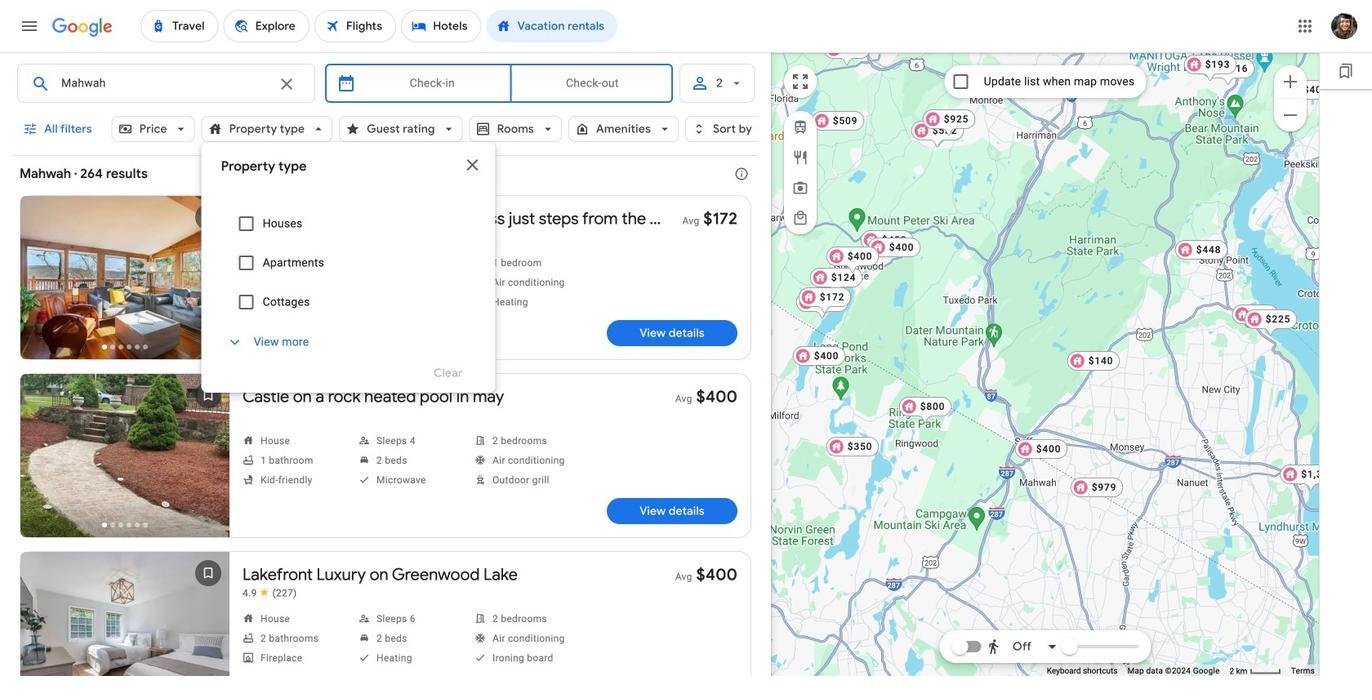 Task type: locate. For each thing, give the bounding box(es) containing it.
0 vertical spatial back image
[[22, 262, 61, 301]]

0 vertical spatial next image
[[189, 262, 228, 301]]

back image
[[22, 262, 61, 301], [22, 440, 61, 479]]

1 next image from the top
[[189, 262, 228, 301]]

0 vertical spatial photo 1 image
[[20, 196, 230, 360]]

2 back image from the top
[[22, 440, 61, 479]]

1 photos list from the top
[[20, 196, 230, 376]]

photos list
[[20, 196, 230, 376], [20, 374, 230, 554], [20, 552, 230, 677]]

next image down save lakefront luxury on greenwood lake to collection image
[[189, 618, 228, 657]]

1 vertical spatial photo 1 image
[[20, 374, 230, 538]]

2 vertical spatial photo 1 image
[[20, 552, 230, 677]]

2 photos list from the top
[[20, 374, 230, 554]]

next image for save lakefront luxury on greenwood lake to collection image
[[189, 618, 228, 657]]

photo 1 image
[[20, 196, 230, 360], [20, 374, 230, 538], [20, 552, 230, 677]]

3 photos list from the top
[[20, 552, 230, 677]]

2 photo 1 image from the top
[[20, 374, 230, 538]]

photos list for back icon related to the save enjoy the view and easy lake access just steps from the appalachian trail to collection "image"'s next icon the photo 1
[[20, 196, 230, 376]]

2 next image from the top
[[189, 618, 228, 657]]

next image down the save enjoy the view and easy lake access just steps from the appalachian trail to collection "image"
[[189, 262, 228, 301]]

1 photo 1 image from the top
[[20, 196, 230, 360]]

back image for the photo 1 corresponding to next image
[[22, 440, 61, 479]]

Check-in text field
[[366, 65, 499, 102]]

3 photo 1 image from the top
[[20, 552, 230, 677]]

zoom in map image
[[1281, 72, 1301, 91]]

next image
[[189, 262, 228, 301], [189, 618, 228, 657]]

save castle on a rock heated pool in may to collection image
[[189, 376, 228, 415]]

back image
[[22, 618, 61, 657]]

1 back image from the top
[[22, 262, 61, 301]]

1 vertical spatial next image
[[189, 618, 228, 657]]

close dialog image
[[463, 155, 483, 175]]

next image
[[189, 440, 228, 479]]

next image for the save enjoy the view and easy lake access just steps from the appalachian trail to collection "image"
[[189, 262, 228, 301]]

filters form
[[13, 52, 780, 393]]

1 vertical spatial back image
[[22, 440, 61, 479]]



Task type: vqa. For each thing, say whether or not it's contained in the screenshot.
Next image to the bottom
yes



Task type: describe. For each thing, give the bounding box(es) containing it.
learn more about these results image
[[722, 154, 762, 194]]

5 out of 5 stars from 68 reviews image
[[243, 231, 291, 244]]

main menu image
[[20, 16, 39, 36]]

Search for places, hotels and more text field
[[60, 65, 267, 102]]

save enjoy the view and easy lake access just steps from the appalachian trail to collection image
[[189, 198, 228, 237]]

zoom out map image
[[1281, 105, 1301, 125]]

map region
[[771, 52, 1321, 677]]

photo 1 image for the save enjoy the view and easy lake access just steps from the appalachian trail to collection "image"'s next icon
[[20, 196, 230, 360]]

photo 1 image for save lakefront luxury on greenwood lake to collection image next icon
[[20, 552, 230, 677]]

photos list for back image
[[20, 552, 230, 677]]

Check-out text field
[[525, 65, 660, 102]]

4.9 out of 5 stars from 227 reviews image
[[243, 587, 297, 600]]

view larger map image
[[791, 72, 811, 92]]

clear image
[[277, 74, 297, 94]]

photos list for the photo 1 corresponding to next image's back icon
[[20, 374, 230, 554]]

save lakefront luxury on greenwood lake to collection image
[[189, 554, 228, 593]]

photo 1 image for next image
[[20, 374, 230, 538]]

back image for the save enjoy the view and easy lake access just steps from the appalachian trail to collection "image"'s next icon the photo 1
[[22, 262, 61, 301]]



